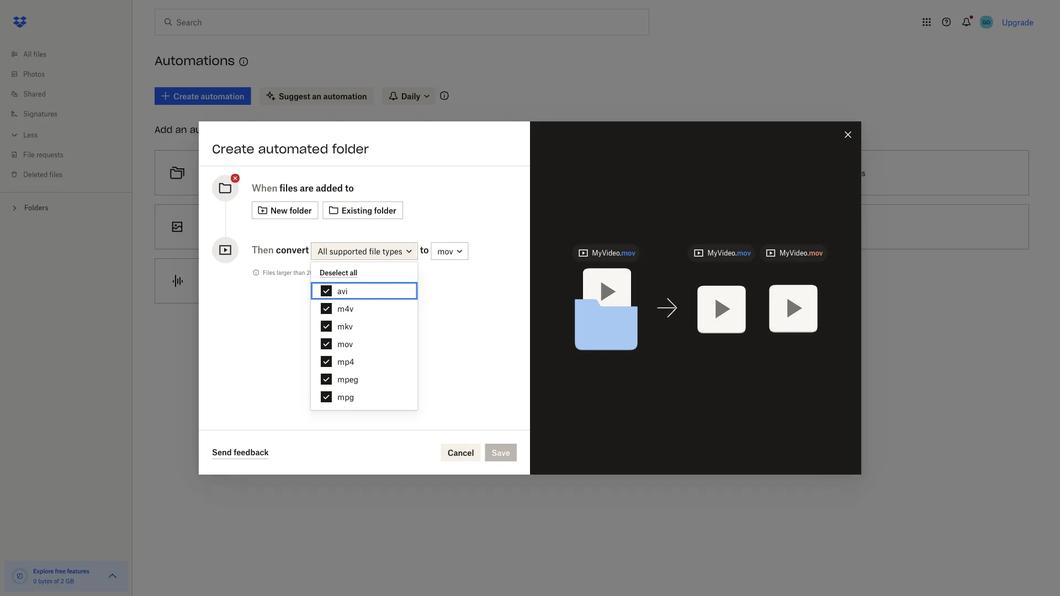 Task type: vqa. For each thing, say whether or not it's contained in the screenshot.
Branding Tab
no



Task type: locate. For each thing, give the bounding box(es) containing it.
3 myvideo. from the left
[[780, 249, 809, 257]]

1 horizontal spatial file
[[369, 246, 380, 256]]

all
[[350, 269, 357, 277]]

format for files
[[265, 222, 289, 232]]

convert files to pdfs button
[[739, 146, 1033, 200]]

convert inside the create automated folder dialog
[[276, 245, 309, 255]]

an
[[175, 124, 187, 135], [229, 222, 238, 232]]

videos
[[608, 222, 632, 232]]

all for all supported file types
[[318, 246, 327, 256]]

mov
[[621, 249, 635, 257], [737, 249, 751, 257], [809, 249, 823, 257], [337, 339, 353, 349]]

choose inside the choose an image format to convert files to button
[[199, 222, 227, 232]]

file
[[530, 222, 541, 232], [369, 246, 380, 256], [235, 276, 247, 286]]

files right convert
[[819, 168, 834, 177]]

not
[[342, 269, 350, 276]]

files
[[33, 50, 46, 58], [295, 168, 310, 177], [581, 168, 596, 177], [819, 168, 834, 177], [49, 170, 62, 179], [280, 183, 298, 194], [330, 222, 345, 232], [336, 276, 352, 286]]

2 horizontal spatial myvideo. mov
[[780, 249, 823, 257]]

explore free features 0 bytes of 2 gb
[[33, 568, 89, 585]]

2 horizontal spatial myvideo.
[[780, 249, 809, 257]]

choose inside choose a category to sort files by button
[[199, 168, 227, 177]]

convert for videos
[[579, 222, 606, 232]]

choose a file format to convert videos to
[[494, 222, 641, 232]]

to right added on the top left of the page
[[345, 183, 354, 194]]

format down renames
[[543, 222, 568, 232]]

1 vertical spatial file
[[369, 246, 380, 256]]

a
[[229, 168, 233, 177], [508, 168, 513, 177], [523, 222, 528, 232], [229, 276, 233, 286]]

convert
[[788, 168, 817, 177]]

myvideo. mov
[[592, 249, 635, 257], [708, 249, 751, 257], [780, 249, 823, 257]]

mkv checkbox item
[[311, 317, 418, 335]]

choose a category to sort files by button
[[150, 146, 445, 200]]

to
[[269, 168, 276, 177], [837, 168, 844, 177], [345, 183, 354, 194], [291, 222, 299, 232], [347, 222, 355, 232], [570, 222, 577, 232], [634, 222, 641, 232], [420, 245, 429, 255], [275, 276, 283, 286], [354, 276, 361, 286]]

1 vertical spatial all
[[318, 246, 327, 256]]

sort
[[278, 168, 293, 177]]

files are added to
[[280, 183, 354, 194]]

1 horizontal spatial an
[[229, 222, 238, 232]]

an inside button
[[229, 222, 238, 232]]

list
[[0, 38, 133, 192]]

to right 'image'
[[291, 222, 299, 232]]

all files link
[[9, 44, 133, 64]]

1 horizontal spatial myvideo.
[[708, 249, 737, 257]]

automation
[[190, 124, 243, 135]]

file inside button
[[235, 276, 247, 286]]

format right 'image'
[[265, 222, 289, 232]]

0 horizontal spatial file
[[235, 276, 247, 286]]

to inside 'button'
[[837, 168, 844, 177]]

shared
[[23, 90, 46, 98]]

m4v checkbox item
[[311, 300, 418, 317]]

0 vertical spatial an
[[175, 124, 187, 135]]

0 vertical spatial file
[[530, 222, 541, 232]]

file requests
[[23, 150, 63, 159]]

convert inside button
[[285, 276, 312, 286]]

renames
[[548, 168, 579, 177]]

avi
[[337, 286, 348, 296]]

to left sort
[[269, 168, 276, 177]]

dropbox image
[[9, 11, 31, 33]]

files down sort
[[280, 183, 298, 194]]

free
[[55, 568, 66, 575]]

create automated folder dialog
[[199, 121, 861, 475]]

2 vertical spatial file
[[235, 276, 247, 286]]

to left videos
[[570, 222, 577, 232]]

format inside the choose an image format to convert files to button
[[265, 222, 289, 232]]

pdfs
[[846, 168, 865, 177]]

an for add
[[175, 124, 187, 135]]

0 horizontal spatial all
[[23, 50, 32, 58]]

all up photos
[[23, 50, 32, 58]]

files right renames
[[581, 168, 596, 177]]

convert up than
[[276, 245, 309, 255]]

create
[[212, 141, 254, 157]]

larger
[[277, 269, 292, 276]]

1 horizontal spatial myvideo. mov
[[708, 249, 751, 257]]

automations
[[155, 53, 235, 69]]

set a rule that renames files button
[[445, 146, 739, 200]]

file down "that"
[[530, 222, 541, 232]]

file inside popup button
[[369, 246, 380, 256]]

less
[[23, 131, 38, 139]]

mkv
[[337, 322, 353, 331]]

that
[[531, 168, 546, 177]]

file for choose a file format to convert audio files to
[[235, 276, 247, 286]]

all up files larger than 2048mb will not be converted
[[318, 246, 327, 256]]

a inside button
[[508, 168, 513, 177]]

convert down than
[[285, 276, 312, 286]]

0 vertical spatial all
[[23, 50, 32, 58]]

all inside popup button
[[318, 246, 327, 256]]

files inside the create automated folder dialog
[[280, 183, 298, 194]]

format inside choose a file format to convert videos to button
[[543, 222, 568, 232]]

format down files
[[249, 276, 273, 286]]

add an automation
[[155, 124, 243, 135]]

types
[[382, 246, 402, 256]]

to left pdfs
[[837, 168, 844, 177]]

files inside button
[[330, 222, 345, 232]]

photos link
[[9, 64, 133, 84]]

mpg checkbox item
[[311, 388, 418, 406]]

all
[[23, 50, 32, 58], [318, 246, 327, 256]]

features
[[67, 568, 89, 575]]

convert left videos
[[579, 222, 606, 232]]

deselect all
[[320, 269, 357, 277]]

file
[[23, 150, 35, 159]]

deleted files link
[[9, 165, 133, 184]]

deleted
[[23, 170, 48, 179]]

a for choose a category to sort files by
[[229, 168, 233, 177]]

image
[[240, 222, 263, 232]]

choose for choose an image format to convert files to
[[199, 222, 227, 232]]

file inside button
[[530, 222, 541, 232]]

choose an image format to convert files to
[[199, 222, 355, 232]]

2 horizontal spatial file
[[530, 222, 541, 232]]

category
[[235, 168, 267, 177]]

format inside 'choose a file format to convert audio files to' button
[[249, 276, 273, 286]]

convert down files are added to
[[301, 222, 328, 232]]

2048mb
[[307, 269, 330, 276]]

to up 'supported'
[[347, 222, 355, 232]]

to right videos
[[634, 222, 641, 232]]

choose inside 'choose a file format to convert audio files to' button
[[199, 276, 227, 286]]

files up 'supported'
[[330, 222, 345, 232]]

add an automation main content
[[150, 80, 1060, 596]]

an right add
[[175, 124, 187, 135]]

0 horizontal spatial myvideo.
[[592, 249, 621, 257]]

of
[[54, 578, 59, 585]]

0 horizontal spatial an
[[175, 124, 187, 135]]

format for videos
[[543, 222, 568, 232]]

1 horizontal spatial all
[[318, 246, 327, 256]]

a inside button
[[523, 222, 528, 232]]

quota usage element
[[11, 568, 29, 585]]

convert for files
[[301, 222, 328, 232]]

choose
[[199, 168, 227, 177], [199, 222, 227, 232], [494, 222, 521, 232], [199, 276, 227, 286]]

format for audio
[[249, 276, 273, 286]]

convert
[[301, 222, 328, 232], [579, 222, 606, 232], [276, 245, 309, 255], [285, 276, 312, 286]]

myvideo.
[[592, 249, 621, 257], [708, 249, 737, 257], [780, 249, 809, 257]]

file left types
[[369, 246, 380, 256]]

format
[[265, 222, 289, 232], [543, 222, 568, 232], [249, 276, 273, 286]]

folder
[[332, 141, 369, 157]]

1 vertical spatial an
[[229, 222, 238, 232]]

file down 'image'
[[235, 276, 247, 286]]

choose inside choose a file format to convert videos to button
[[494, 222, 521, 232]]

signatures link
[[9, 104, 133, 124]]

0 horizontal spatial myvideo. mov
[[592, 249, 635, 257]]

added
[[316, 183, 343, 194]]

deselect all button
[[320, 269, 357, 278]]

choose a category to sort files by
[[199, 168, 321, 177]]

an left 'image'
[[229, 222, 238, 232]]



Task type: describe. For each thing, give the bounding box(es) containing it.
choose a file format to convert audio files to button
[[150, 254, 445, 308]]

choose a file format to convert videos to button
[[445, 200, 739, 254]]

choose for choose a category to sort files by
[[199, 168, 227, 177]]

an for choose
[[229, 222, 238, 232]]

choose a file format to convert audio files to
[[199, 276, 361, 286]]

a for choose a file format to convert videos to
[[523, 222, 528, 232]]

create automated folder
[[212, 141, 369, 157]]

convert for audio
[[285, 276, 312, 286]]

a for choose a file format to convert audio files to
[[229, 276, 233, 286]]

3 myvideo. mov from the left
[[780, 249, 823, 257]]

folders
[[24, 204, 48, 212]]

to right types
[[420, 245, 429, 255]]

add
[[155, 124, 172, 135]]

to down be
[[354, 276, 361, 286]]

files up photos
[[33, 50, 46, 58]]

all files
[[23, 50, 46, 58]]

mov inside checkbox item
[[337, 339, 353, 349]]

deselect
[[320, 269, 348, 277]]

1 myvideo. from the left
[[592, 249, 621, 257]]

choose for choose a file format to convert videos to
[[494, 222, 521, 232]]

will
[[331, 269, 340, 276]]

mov checkbox item
[[311, 335, 418, 353]]

gb
[[65, 578, 74, 585]]

files down not
[[336, 276, 352, 286]]

when
[[252, 183, 277, 194]]

0
[[33, 578, 37, 585]]

mp4 checkbox item
[[311, 353, 418, 370]]

files larger than 2048mb will not be converted
[[263, 269, 386, 276]]

files right the deleted
[[49, 170, 62, 179]]

supported
[[330, 246, 367, 256]]

mp4
[[337, 357, 354, 366]]

shared link
[[9, 84, 133, 104]]

2 myvideo. from the left
[[708, 249, 737, 257]]

2
[[61, 578, 64, 585]]

signatures
[[23, 110, 57, 118]]

are
[[300, 183, 314, 194]]

set
[[494, 168, 506, 177]]

choose for choose a file format to convert audio files to
[[199, 276, 227, 286]]

be
[[352, 269, 358, 276]]

2 myvideo. mov from the left
[[708, 249, 751, 257]]

list containing all files
[[0, 38, 133, 192]]

to down larger
[[275, 276, 283, 286]]

folders button
[[0, 199, 133, 216]]

all for all files
[[23, 50, 32, 58]]

audio
[[314, 276, 334, 286]]

mpeg
[[337, 375, 358, 384]]

automated
[[258, 141, 328, 157]]

all supported file types
[[318, 246, 402, 256]]

upgrade
[[1002, 17, 1034, 27]]

upgrade link
[[1002, 17, 1034, 27]]

1 myvideo. mov from the left
[[592, 249, 635, 257]]

converted
[[360, 269, 386, 276]]

all supported file types button
[[311, 242, 418, 260]]

bytes
[[38, 578, 52, 585]]

click to watch a demo video image
[[237, 55, 250, 68]]

files
[[263, 269, 275, 276]]

convert files to pdfs
[[788, 168, 865, 177]]

file for all supported file types
[[369, 246, 380, 256]]

file requests link
[[9, 145, 133, 165]]

files left by
[[295, 168, 310, 177]]

m4v
[[337, 304, 353, 313]]

avi checkbox item
[[311, 282, 418, 300]]

choose an image format to convert files to button
[[150, 200, 445, 254]]

mpeg checkbox item
[[311, 370, 418, 388]]

than
[[293, 269, 305, 276]]

explore
[[33, 568, 54, 575]]

requests
[[36, 150, 63, 159]]

rule
[[515, 168, 529, 177]]

photos
[[23, 70, 45, 78]]

a for set a rule that renames files
[[508, 168, 513, 177]]

less image
[[9, 129, 20, 141]]

mpg
[[337, 392, 354, 402]]

files inside button
[[581, 168, 596, 177]]

set a rule that renames files
[[494, 168, 596, 177]]

deleted files
[[23, 170, 62, 179]]

files inside 'button'
[[819, 168, 834, 177]]

then
[[252, 245, 274, 255]]

by
[[312, 168, 321, 177]]

file for choose a file format to convert videos to
[[530, 222, 541, 232]]



